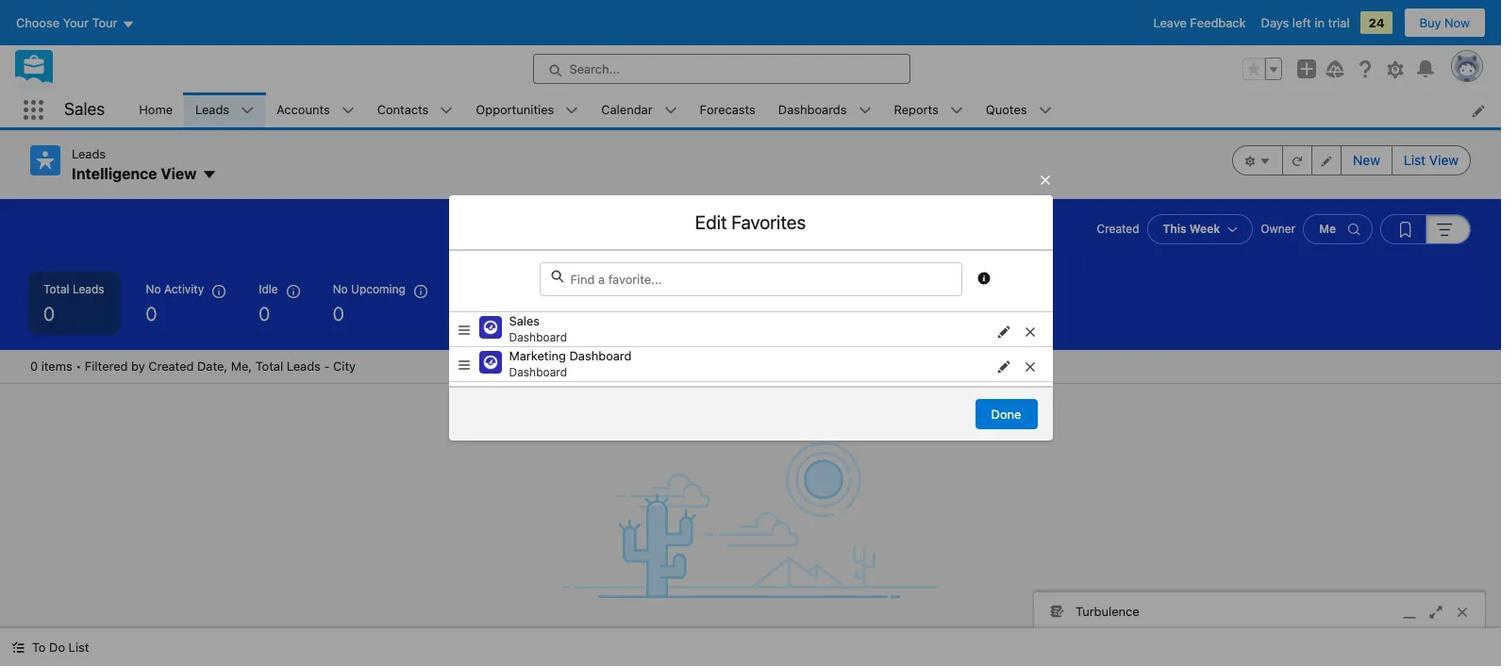 Task type: describe. For each thing, give the bounding box(es) containing it.
accounts list item
[[265, 92, 366, 127]]

filtered
[[85, 359, 128, 374]]

city
[[333, 359, 356, 374]]

edit
[[695, 211, 727, 233]]

reports list item
[[883, 92, 975, 127]]

search...
[[570, 61, 620, 76]]

this week button
[[1147, 214, 1254, 244]]

0 down no upcoming
[[333, 303, 344, 325]]

0 button
[[445, 271, 521, 335]]

me,
[[231, 359, 252, 374]]

0 inside total leads 0
[[43, 303, 55, 325]]

quotes link
[[975, 92, 1039, 127]]

activity
[[164, 282, 204, 296]]

list box containing sales
[[449, 311, 1053, 382]]

home
[[139, 102, 173, 117]]

to do list button
[[0, 629, 100, 666]]

•
[[76, 359, 81, 374]]

date,
[[197, 359, 228, 374]]

leave
[[1154, 15, 1187, 30]]

0 items • filtered by created date, me, total leads - city
[[30, 359, 356, 374]]

list inside to do list button
[[69, 640, 89, 655]]

left
[[1293, 15, 1312, 30]]

to
[[32, 640, 46, 655]]

home link
[[128, 92, 184, 127]]

marketing dashboard dashboard
[[509, 349, 632, 379]]

calendar list item
[[590, 92, 689, 127]]

0 inside due today 0
[[547, 303, 558, 325]]

leads list item
[[184, 92, 265, 127]]

24
[[1369, 15, 1385, 30]]

turbulence
[[1076, 604, 1140, 619]]

leads link
[[184, 92, 241, 127]]

total leads 0
[[43, 282, 104, 325]]

days left in trial
[[1262, 15, 1350, 30]]

opportunities
[[476, 102, 554, 117]]

contacts list item
[[366, 92, 465, 127]]

favorites
[[732, 211, 806, 233]]

opportunities link
[[465, 92, 566, 127]]

text default image
[[11, 641, 25, 654]]

dashboards link
[[767, 92, 858, 127]]

0 down the no activity
[[146, 303, 157, 325]]

dashboards
[[779, 102, 847, 117]]

no for no activity
[[146, 282, 161, 296]]

this
[[1163, 222, 1187, 236]]

2 vertical spatial group
[[1381, 214, 1471, 244]]

0 right due today 0
[[645, 303, 656, 325]]

dashboard for marketing dashboard
[[570, 349, 632, 364]]

forecasts link
[[689, 92, 767, 127]]

total inside total leads 0
[[43, 282, 69, 296]]

1 vertical spatial total
[[256, 359, 283, 374]]

no activity
[[146, 282, 204, 296]]

lead view settings image
[[1233, 145, 1284, 176]]

buy now
[[1420, 15, 1471, 30]]

to do list
[[32, 640, 89, 655]]

contacts link
[[366, 92, 440, 127]]

feedback
[[1191, 15, 1246, 30]]

intelligence view
[[72, 165, 197, 182]]

list view
[[1404, 152, 1459, 168]]

trial
[[1328, 15, 1350, 30]]

sales for sales
[[64, 99, 105, 119]]

view for intelligence view
[[161, 165, 197, 182]]

owner
[[1261, 222, 1296, 236]]

0 inside button
[[460, 303, 472, 325]]

today
[[572, 282, 604, 296]]

quotes
[[986, 102, 1027, 117]]



Task type: locate. For each thing, give the bounding box(es) containing it.
me
[[1320, 222, 1337, 236]]

buy
[[1420, 15, 1442, 30]]

marketing
[[509, 349, 566, 364]]

forecasts
[[700, 102, 756, 117]]

0 horizontal spatial total
[[43, 282, 69, 296]]

sales dashboard
[[509, 314, 567, 344]]

0 items • filtered by created date, me, total leads - city status
[[30, 359, 356, 374]]

no upcoming
[[333, 282, 406, 296]]

group containing new
[[1233, 145, 1471, 176]]

list
[[1404, 152, 1426, 168], [69, 640, 89, 655]]

leads left -
[[287, 359, 321, 374]]

leave feedback link
[[1154, 15, 1246, 30]]

0 down idle
[[259, 303, 270, 325]]

0 left items
[[30, 359, 38, 374]]

total up items
[[43, 282, 69, 296]]

1 no from the left
[[146, 282, 161, 296]]

created left this
[[1097, 222, 1140, 236]]

upcoming
[[351, 282, 406, 296], [645, 282, 700, 296]]

buy now button
[[1404, 8, 1487, 38]]

no
[[146, 282, 161, 296], [333, 282, 348, 296]]

dashboards list item
[[767, 92, 883, 127]]

dashboard for sales
[[509, 330, 567, 344]]

reports link
[[883, 92, 950, 127]]

new button
[[1341, 145, 1393, 176]]

leads right home
[[195, 102, 229, 117]]

1 upcoming from the left
[[351, 282, 406, 296]]

1 horizontal spatial upcoming
[[645, 282, 700, 296]]

in
[[1315, 15, 1325, 30]]

list right the do at the left
[[69, 640, 89, 655]]

view inside button
[[1430, 152, 1459, 168]]

edit favorites
[[695, 211, 806, 233]]

upcoming up city
[[351, 282, 406, 296]]

1 vertical spatial list
[[69, 640, 89, 655]]

this week
[[1163, 222, 1221, 236]]

no left activity
[[146, 282, 161, 296]]

list containing home
[[128, 92, 1502, 127]]

-
[[324, 359, 330, 374]]

0 vertical spatial list
[[1404, 152, 1426, 168]]

leads inside list item
[[195, 102, 229, 117]]

list view button
[[1392, 145, 1471, 176]]

do
[[49, 640, 65, 655]]

1 horizontal spatial total
[[256, 359, 283, 374]]

0 horizontal spatial upcoming
[[351, 282, 406, 296]]

sales up "intelligence"
[[64, 99, 105, 119]]

dashboard down marketing at the left bottom of the page
[[509, 365, 567, 379]]

1 horizontal spatial list
[[1404, 152, 1426, 168]]

new
[[1354, 152, 1381, 168]]

search... button
[[533, 54, 910, 84]]

0 down due at the left of page
[[547, 303, 558, 325]]

view for list view
[[1430, 152, 1459, 168]]

1 vertical spatial created
[[148, 359, 194, 374]]

0 vertical spatial group
[[1243, 58, 1283, 80]]

1 horizontal spatial no
[[333, 282, 348, 296]]

2 upcoming from the left
[[645, 282, 700, 296]]

list box
[[449, 311, 1053, 382]]

done button
[[976, 399, 1038, 429]]

quotes list item
[[975, 92, 1063, 127]]

total
[[43, 282, 69, 296], [256, 359, 283, 374]]

0 horizontal spatial view
[[161, 165, 197, 182]]

no right idle
[[333, 282, 348, 296]]

group
[[1243, 58, 1283, 80], [1233, 145, 1471, 176], [1381, 214, 1471, 244]]

due today 0
[[547, 282, 604, 325]]

0 vertical spatial sales
[[64, 99, 105, 119]]

no for no upcoming
[[333, 282, 348, 296]]

0 horizontal spatial sales
[[64, 99, 105, 119]]

days
[[1262, 15, 1290, 30]]

created
[[1097, 222, 1140, 236], [148, 359, 194, 374]]

list right new
[[1404, 152, 1426, 168]]

week
[[1190, 222, 1221, 236]]

opportunities list item
[[465, 92, 590, 127]]

reports
[[894, 102, 939, 117]]

1 vertical spatial sales
[[509, 314, 540, 329]]

sales for sales dashboard
[[509, 314, 540, 329]]

key performance indicators group
[[0, 271, 1502, 350]]

0 vertical spatial total
[[43, 282, 69, 296]]

list inside "list view" button
[[1404, 152, 1426, 168]]

view
[[1430, 152, 1459, 168], [161, 165, 197, 182]]

0 up items
[[43, 303, 55, 325]]

intelligence
[[72, 165, 157, 182]]

now
[[1445, 15, 1471, 30]]

dashboard down due today 0
[[570, 349, 632, 364]]

accounts link
[[265, 92, 341, 127]]

view right "intelligence"
[[161, 165, 197, 182]]

leads up "intelligence"
[[72, 146, 106, 161]]

total right me,
[[256, 359, 283, 374]]

created right "by"
[[148, 359, 194, 374]]

leads up •
[[73, 282, 104, 296]]

1 horizontal spatial view
[[1430, 152, 1459, 168]]

0 left sales dashboard
[[460, 303, 472, 325]]

0 horizontal spatial created
[[148, 359, 194, 374]]

contacts
[[377, 102, 429, 117]]

done
[[992, 407, 1022, 422]]

0
[[43, 303, 55, 325], [146, 303, 157, 325], [259, 303, 270, 325], [333, 303, 344, 325], [460, 303, 472, 325], [547, 303, 558, 325], [645, 303, 656, 325], [30, 359, 38, 374]]

idle
[[259, 282, 278, 296]]

0 vertical spatial created
[[1097, 222, 1140, 236]]

sales
[[64, 99, 105, 119], [509, 314, 540, 329]]

due
[[547, 282, 569, 296]]

sales inside sales dashboard
[[509, 314, 540, 329]]

0 horizontal spatial list
[[69, 640, 89, 655]]

accounts
[[277, 102, 330, 117]]

dashboard up marketing at the left bottom of the page
[[509, 330, 567, 344]]

calendar link
[[590, 92, 664, 127]]

leave feedback
[[1154, 15, 1246, 30]]

items
[[41, 359, 72, 374]]

group down "list view" button
[[1381, 214, 1471, 244]]

upcoming down edit
[[645, 282, 700, 296]]

1 horizontal spatial sales
[[509, 314, 540, 329]]

1 vertical spatial dashboard
[[570, 349, 632, 364]]

list
[[128, 92, 1502, 127]]

1 horizontal spatial created
[[1097, 222, 1140, 236]]

group down days on the right of the page
[[1243, 58, 1283, 80]]

0 vertical spatial dashboard
[[509, 330, 567, 344]]

leads inside total leads 0
[[73, 282, 104, 296]]

Find a favorite... search field
[[539, 262, 962, 296]]

group up me button at top
[[1233, 145, 1471, 176]]

1 vertical spatial group
[[1233, 145, 1471, 176]]

sales up marketing at the left bottom of the page
[[509, 314, 540, 329]]

2 no from the left
[[333, 282, 348, 296]]

calendar
[[602, 102, 653, 117]]

2 vertical spatial dashboard
[[509, 365, 567, 379]]

leads
[[195, 102, 229, 117], [72, 146, 106, 161], [73, 282, 104, 296], [287, 359, 321, 374]]

view right new
[[1430, 152, 1459, 168]]

dashboard
[[509, 330, 567, 344], [570, 349, 632, 364], [509, 365, 567, 379]]

by
[[131, 359, 145, 374]]

me button
[[1304, 214, 1373, 244]]

0 horizontal spatial no
[[146, 282, 161, 296]]



Task type: vqa. For each thing, say whether or not it's contained in the screenshot.
Administration
no



